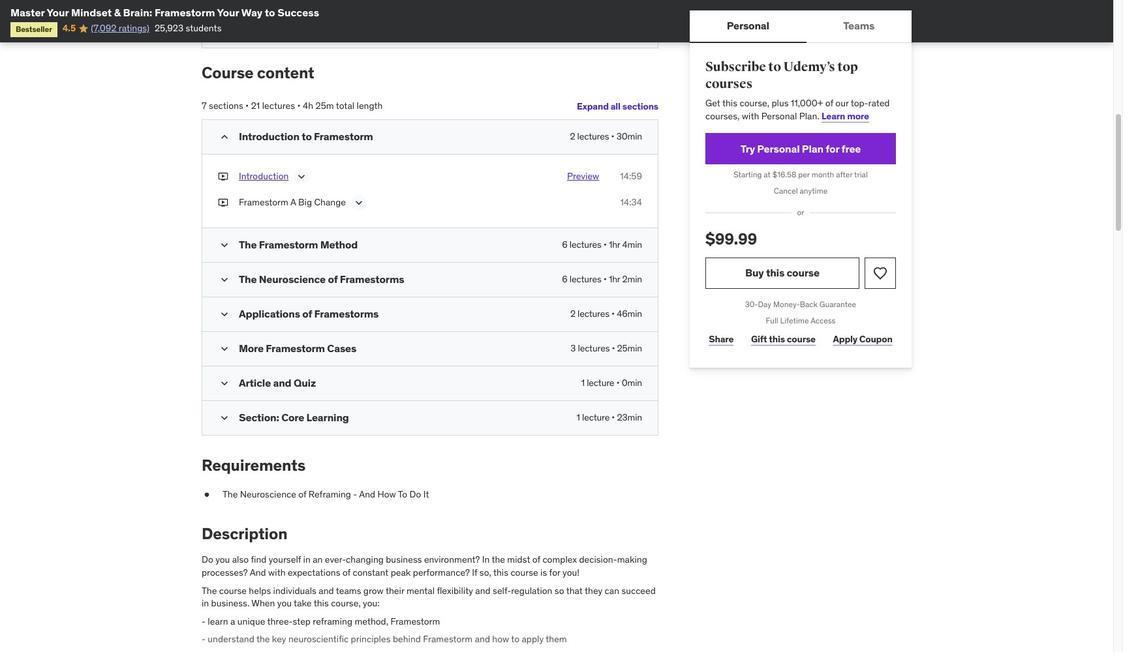 Task type: locate. For each thing, give the bounding box(es) containing it.
0 vertical spatial 1hr
[[609, 239, 620, 251]]

with down yourself
[[268, 567, 286, 579]]

0 vertical spatial do
[[410, 489, 421, 501]]

1 small image from the top
[[218, 343, 231, 356]]

1 vertical spatial 6
[[562, 274, 568, 285]]

small image for article and quiz
[[218, 378, 231, 391]]

0 vertical spatial course,
[[740, 97, 770, 109]]

1 vertical spatial neuroscience
[[240, 489, 296, 501]]

0 horizontal spatial 1
[[577, 412, 580, 424]]

with
[[742, 110, 759, 122], [268, 567, 286, 579]]

1 vertical spatial xsmall image
[[218, 197, 228, 209]]

1 vertical spatial lecture
[[582, 412, 610, 424]]

lecture
[[587, 378, 615, 389], [582, 412, 610, 424]]

and
[[359, 489, 376, 501], [250, 567, 266, 579]]

0 vertical spatial introduction
[[239, 130, 300, 143]]

2 1hr from the top
[[609, 274, 620, 285]]

lectures down expand
[[577, 131, 609, 142]]

framestorms up cases
[[314, 308, 379, 321]]

2 small image from the top
[[218, 239, 231, 252]]

0 vertical spatial 2
[[570, 131, 575, 142]]

0 vertical spatial you
[[216, 555, 230, 566]]

1 vertical spatial you
[[277, 598, 292, 610]]

1 vertical spatial framestorms
[[314, 308, 379, 321]]

the down framestorm a big change
[[239, 238, 257, 252]]

small image
[[218, 131, 231, 144], [218, 239, 231, 252], [218, 274, 231, 287], [218, 308, 231, 321], [218, 378, 231, 391]]

1hr for the neuroscience of framestorms
[[609, 274, 620, 285]]

the inside do you also find yourself in an ever-changing business environment? in the midst of complex decision-making processes? and with expectations of constant peak performance? if so, this course is for you! the course helps individuals and teams grow their mental flexibility and self-regulation so that they can succeed in business. when you take this course, you: - learn a unique three-step reframing method, framestorm - understand the key neuroscientific principles behind framestorm and how to apply them
[[202, 585, 217, 597]]

this right buy
[[766, 267, 785, 280]]

4 small image from the top
[[218, 308, 231, 321]]

for
[[826, 142, 840, 155], [549, 567, 561, 579]]

framestorm up 25,923 students
[[155, 6, 215, 19]]

- left the understand
[[202, 634, 206, 646]]

1 introduction from the top
[[239, 130, 300, 143]]

neuroscience down 'the framestorm method'
[[259, 273, 326, 286]]

introduction button
[[239, 171, 289, 186]]

0 horizontal spatial your
[[47, 6, 69, 19]]

helps
[[249, 585, 271, 597]]

applications of framestorms
[[239, 308, 379, 321]]

1 vertical spatial the
[[256, 634, 270, 646]]

plan.
[[799, 110, 820, 122]]

0 horizontal spatial course,
[[331, 598, 361, 610]]

course content
[[202, 63, 314, 83]]

1 horizontal spatial sections
[[623, 100, 659, 112]]

lectures for the neuroscience of framestorms
[[570, 274, 602, 285]]

personal inside button
[[727, 19, 770, 32]]

and left how
[[475, 634, 490, 646]]

gift this course
[[751, 334, 816, 345]]

more
[[847, 110, 869, 122]]

how
[[378, 489, 396, 501]]

• for applications of framestorms
[[612, 308, 615, 320]]

to left udemy's
[[769, 59, 781, 75]]

1 1hr from the top
[[609, 239, 620, 251]]

with inside do you also find yourself in an ever-changing business environment? in the midst of complex decision-making processes? and with expectations of constant peak performance? if so, this course is for you! the course helps individuals and teams grow their mental flexibility and self-regulation so that they can succeed in business. when you take this course, you: - learn a unique three-step reframing method, framestorm - understand the key neuroscientific principles behind framestorm and how to apply them
[[268, 567, 286, 579]]

your left way at the left top of the page
[[217, 6, 239, 19]]

or
[[797, 208, 805, 217]]

lectures right the 21
[[262, 100, 295, 112]]

at
[[764, 170, 771, 180]]

gift this course link
[[748, 327, 819, 353]]

complex
[[543, 555, 577, 566]]

the neuroscience of reframing - and how to do it
[[223, 489, 429, 501]]

2 sections from the left
[[623, 100, 659, 112]]

1 vertical spatial for
[[549, 567, 561, 579]]

nasdaq image
[[213, 13, 288, 38]]

unique
[[237, 616, 265, 628]]

1 vertical spatial course,
[[331, 598, 361, 610]]

1 for section: core learning
[[577, 412, 580, 424]]

the for the neuroscience of framestorms
[[239, 273, 257, 286]]

the down processes?
[[202, 585, 217, 597]]

• for introduction to framestorm
[[611, 131, 615, 142]]

• left 46min
[[612, 308, 615, 320]]

do up processes?
[[202, 555, 213, 566]]

1 vertical spatial introduction
[[239, 171, 289, 182]]

0 horizontal spatial sections
[[209, 100, 243, 112]]

0 vertical spatial with
[[742, 110, 759, 122]]

framestorms
[[340, 273, 404, 286], [314, 308, 379, 321]]

• left 25min on the bottom of page
[[612, 343, 615, 355]]

3 small image from the top
[[218, 274, 231, 287]]

2 introduction from the top
[[239, 171, 289, 182]]

this right take
[[314, 598, 329, 610]]

ever-
[[325, 555, 346, 566]]

business
[[386, 555, 422, 566]]

per
[[799, 170, 810, 180]]

neuroscience
[[259, 273, 326, 286], [240, 489, 296, 501]]

quiz
[[294, 377, 316, 390]]

course up back at the top right of the page
[[787, 267, 820, 280]]

0 vertical spatial xsmall image
[[218, 171, 228, 183]]

1 vertical spatial 1
[[577, 412, 580, 424]]

the down 'requirements'
[[223, 489, 238, 501]]

show lecture description image
[[295, 171, 308, 184]]

11,000+
[[791, 97, 824, 109]]

25,923
[[155, 22, 184, 34]]

0 horizontal spatial do
[[202, 555, 213, 566]]

0 vertical spatial personal
[[727, 19, 770, 32]]

0 vertical spatial 1
[[581, 378, 585, 389]]

- right reframing
[[353, 489, 357, 501]]

your up 4.5
[[47, 6, 69, 19]]

tab list
[[690, 10, 912, 43]]

2 vertical spatial personal
[[757, 142, 800, 155]]

do inside do you also find yourself in an ever-changing business environment? in the midst of complex decision-making processes? and with expectations of constant peak performance? if so, this course is for you! the course helps individuals and teams grow their mental flexibility and self-regulation so that they can succeed in business. when you take this course, you: - learn a unique three-step reframing method, framestorm - understand the key neuroscientific principles behind framestorm and how to apply them
[[202, 555, 213, 566]]

1 down 3 lectures • 25min
[[581, 378, 585, 389]]

regulation
[[511, 585, 553, 597]]

1 vertical spatial 1hr
[[609, 274, 620, 285]]

sections inside dropdown button
[[623, 100, 659, 112]]

is
[[541, 567, 547, 579]]

anytime
[[800, 186, 828, 196]]

1 vertical spatial -
[[202, 616, 206, 628]]

• left 0min
[[617, 378, 620, 389]]

buy this course
[[746, 267, 820, 280]]

day
[[758, 300, 772, 309]]

xsmall image
[[218, 171, 228, 183], [218, 197, 228, 209], [202, 489, 212, 502]]

1 vertical spatial in
[[202, 598, 209, 610]]

and down find
[[250, 567, 266, 579]]

small image left section:
[[218, 412, 231, 425]]

small image left more
[[218, 343, 231, 356]]

the left key
[[256, 634, 270, 646]]

framestorm down framestorm a big change
[[259, 238, 318, 252]]

to right way at the left top of the page
[[265, 6, 275, 19]]

a
[[291, 197, 296, 208]]

lectures down '6 lectures • 1hr 4min'
[[570, 274, 602, 285]]

do you also find yourself in an ever-changing business environment? in the midst of complex decision-making processes? and with expectations of constant peak performance? if so, this course is for you! the course helps individuals and teams grow their mental flexibility and self-regulation so that they can succeed in business. when you take this course, you: - learn a unique three-step reframing method, framestorm - understand the key neuroscientific principles behind framestorm and how to apply them
[[202, 555, 656, 646]]

1 horizontal spatial 1
[[581, 378, 585, 389]]

in
[[303, 555, 311, 566], [202, 598, 209, 610]]

framestorm up quiz
[[266, 342, 325, 355]]

6 for the framestorm method
[[562, 239, 568, 251]]

mindset
[[71, 6, 112, 19]]

top-
[[851, 97, 869, 109]]

1 vertical spatial 2
[[570, 308, 576, 320]]

for left free
[[826, 142, 840, 155]]

personal up subscribe
[[727, 19, 770, 32]]

sections right all
[[623, 100, 659, 112]]

1
[[581, 378, 585, 389], [577, 412, 580, 424]]

framestorms down "method"
[[340, 273, 404, 286]]

of up is
[[533, 555, 541, 566]]

with right courses,
[[742, 110, 759, 122]]

1 horizontal spatial for
[[826, 142, 840, 155]]

2 up the preview
[[570, 131, 575, 142]]

• for article and quiz
[[617, 378, 620, 389]]

length
[[357, 100, 383, 112]]

framestorm right behind
[[423, 634, 473, 646]]

small image for applications of framestorms
[[218, 308, 231, 321]]

0 horizontal spatial and
[[250, 567, 266, 579]]

1 left 23min
[[577, 412, 580, 424]]

courses
[[706, 75, 753, 92]]

this right gift
[[769, 334, 785, 345]]

xsmall image for 14:34
[[218, 197, 228, 209]]

three-
[[267, 616, 293, 628]]

learning
[[307, 411, 349, 425]]

in up learn
[[202, 598, 209, 610]]

framestorm
[[155, 6, 215, 19], [314, 130, 373, 143], [239, 197, 289, 208], [259, 238, 318, 252], [266, 342, 325, 355], [391, 616, 440, 628], [423, 634, 473, 646]]

courses,
[[706, 110, 740, 122]]

personal inside get this course, plus 11,000+ of our top-rated courses, with personal plan.
[[762, 110, 797, 122]]

0 vertical spatial neuroscience
[[259, 273, 326, 286]]

small image
[[218, 343, 231, 356], [218, 412, 231, 425]]

2 2 from the top
[[570, 308, 576, 320]]

0 vertical spatial in
[[303, 555, 311, 566]]

do left it
[[410, 489, 421, 501]]

•
[[246, 100, 249, 112], [297, 100, 301, 112], [611, 131, 615, 142], [604, 239, 607, 251], [604, 274, 607, 285], [612, 308, 615, 320], [612, 343, 615, 355], [617, 378, 620, 389], [612, 412, 615, 424]]

1 vertical spatial do
[[202, 555, 213, 566]]

1 vertical spatial and
[[250, 567, 266, 579]]

personal down plus
[[762, 110, 797, 122]]

1 6 from the top
[[562, 239, 568, 251]]

1 horizontal spatial course,
[[740, 97, 770, 109]]

0 vertical spatial -
[[353, 489, 357, 501]]

of left reframing
[[299, 489, 306, 501]]

1 lecture • 0min
[[581, 378, 642, 389]]

lectures for applications of framestorms
[[578, 308, 610, 320]]

• left the 30min
[[611, 131, 615, 142]]

of left our
[[826, 97, 834, 109]]

1 vertical spatial personal
[[762, 110, 797, 122]]

get
[[706, 97, 721, 109]]

0 horizontal spatial with
[[268, 567, 286, 579]]

• left 4min
[[604, 239, 607, 251]]

of down the ever- at the left bottom of the page
[[343, 567, 351, 579]]

the right in
[[492, 555, 505, 566]]

1 small image from the top
[[218, 131, 231, 144]]

behind
[[393, 634, 421, 646]]

buy this course button
[[706, 258, 860, 289]]

and left how
[[359, 489, 376, 501]]

master your mindset & brain: framestorm your way to success
[[10, 6, 319, 19]]

lecture left 0min
[[587, 378, 615, 389]]

the for the framestorm method
[[239, 238, 257, 252]]

money-
[[774, 300, 800, 309]]

6 down '6 lectures • 1hr 4min'
[[562, 274, 568, 285]]

2 for introduction to framestorm
[[570, 131, 575, 142]]

if
[[472, 567, 478, 579]]

1 sections from the left
[[209, 100, 243, 112]]

this up courses,
[[723, 97, 738, 109]]

core
[[281, 411, 304, 425]]

framestorm up behind
[[391, 616, 440, 628]]

0min
[[622, 378, 642, 389]]

2 lectures • 46min
[[570, 308, 642, 320]]

lectures up 6 lectures • 1hr 2min
[[570, 239, 602, 251]]

1 horizontal spatial and
[[359, 489, 376, 501]]

• for section: core learning
[[612, 412, 615, 424]]

environment?
[[424, 555, 480, 566]]

• left 2min
[[604, 274, 607, 285]]

and
[[273, 377, 292, 390], [319, 585, 334, 597], [475, 585, 491, 597], [475, 634, 490, 646]]

framestorm down introduction button
[[239, 197, 289, 208]]

0 horizontal spatial for
[[549, 567, 561, 579]]

6 up 6 lectures • 1hr 2min
[[562, 239, 568, 251]]

this inside button
[[766, 267, 785, 280]]

plus
[[772, 97, 789, 109]]

that
[[566, 585, 583, 597]]

introduction for introduction to framestorm
[[239, 130, 300, 143]]

7 sections • 21 lectures • 4h 25m total length
[[202, 100, 383, 112]]

0 vertical spatial 6
[[562, 239, 568, 251]]

lecture left 23min
[[582, 412, 610, 424]]

1hr left 4min
[[609, 239, 620, 251]]

0 horizontal spatial you
[[216, 555, 230, 566]]

neuroscience for reframing
[[240, 489, 296, 501]]

xsmall image for preview
[[218, 171, 228, 183]]

you up processes?
[[216, 555, 230, 566]]

introduction
[[239, 130, 300, 143], [239, 171, 289, 182]]

1 vertical spatial with
[[268, 567, 286, 579]]

personal up $16.58
[[757, 142, 800, 155]]

0 vertical spatial framestorms
[[340, 273, 404, 286]]

this inside get this course, plus 11,000+ of our top-rated courses, with personal plan.
[[723, 97, 738, 109]]

0 vertical spatial and
[[359, 489, 376, 501]]

introduction down the 21
[[239, 130, 300, 143]]

1 horizontal spatial do
[[410, 489, 421, 501]]

• left 23min
[[612, 412, 615, 424]]

to right how
[[511, 634, 520, 646]]

1 horizontal spatial your
[[217, 6, 239, 19]]

back
[[800, 300, 818, 309]]

course, down teams
[[331, 598, 361, 610]]

method,
[[355, 616, 388, 628]]

course, left plus
[[740, 97, 770, 109]]

neuroscience down 'requirements'
[[240, 489, 296, 501]]

coupon
[[860, 334, 893, 345]]

2 small image from the top
[[218, 412, 231, 425]]

2 6 from the top
[[562, 274, 568, 285]]

0 vertical spatial lecture
[[587, 378, 615, 389]]

introduction left show lecture description icon
[[239, 171, 289, 182]]

you
[[216, 555, 230, 566], [277, 598, 292, 610]]

1 2 from the top
[[570, 131, 575, 142]]

grow
[[364, 585, 384, 597]]

teams button
[[807, 10, 912, 42]]

lifetime
[[781, 316, 809, 326]]

lectures right the 3
[[578, 343, 610, 355]]

tab list containing personal
[[690, 10, 912, 43]]

1hr left 2min
[[609, 274, 620, 285]]

the up the applications
[[239, 273, 257, 286]]

23min
[[617, 412, 642, 424]]

1 horizontal spatial with
[[742, 110, 759, 122]]

key
[[272, 634, 286, 646]]

you down individuals
[[277, 598, 292, 610]]

introduction for introduction
[[239, 171, 289, 182]]

learn more link
[[822, 110, 869, 122]]

neuroscience for framestorms
[[259, 273, 326, 286]]

lectures down 6 lectures • 1hr 2min
[[578, 308, 610, 320]]

in left an
[[303, 555, 311, 566]]

apply
[[833, 334, 858, 345]]

reframing
[[309, 489, 351, 501]]

2min
[[622, 274, 642, 285]]

buy
[[746, 267, 764, 280]]

0 vertical spatial for
[[826, 142, 840, 155]]

midst
[[507, 555, 530, 566]]

- left learn
[[202, 616, 206, 628]]

for right is
[[549, 567, 561, 579]]

1 horizontal spatial the
[[492, 555, 505, 566]]

students
[[186, 22, 222, 34]]

bestseller
[[16, 24, 52, 34]]

preview
[[567, 171, 600, 182]]

1 vertical spatial small image
[[218, 412, 231, 425]]

0 vertical spatial small image
[[218, 343, 231, 356]]

5 small image from the top
[[218, 378, 231, 391]]

2 up the 3
[[570, 308, 576, 320]]

sections right 7
[[209, 100, 243, 112]]

to inside do you also find yourself in an ever-changing business environment? in the midst of complex decision-making processes? and with expectations of constant peak performance? if so, this course is for you! the course helps individuals and teams grow their mental flexibility and self-regulation so that they can succeed in business. when you take this course, you: - learn a unique three-step reframing method, framestorm - understand the key neuroscientific principles behind framestorm and how to apply them
[[511, 634, 520, 646]]



Task type: describe. For each thing, give the bounding box(es) containing it.
performance?
[[413, 567, 470, 579]]

6 lectures • 1hr 4min
[[562, 239, 642, 251]]

month
[[812, 170, 835, 180]]

wishlist image
[[873, 266, 889, 281]]

starting at $16.58 per month after trial cancel anytime
[[734, 170, 868, 196]]

30min
[[617, 131, 642, 142]]

(7,092
[[91, 22, 116, 34]]

subscribe to udemy's top courses
[[706, 59, 858, 92]]

course inside button
[[787, 267, 820, 280]]

teams
[[336, 585, 361, 597]]

changing
[[346, 555, 384, 566]]

0 vertical spatial the
[[492, 555, 505, 566]]

guarantee
[[820, 300, 857, 309]]

• for more framestorm cases
[[612, 343, 615, 355]]

6 for the neuroscience of framestorms
[[562, 274, 568, 285]]

small image for more
[[218, 343, 231, 356]]

trial
[[855, 170, 868, 180]]

cases
[[327, 342, 357, 355]]

yourself
[[269, 555, 301, 566]]

access
[[811, 316, 836, 326]]

this for get
[[723, 97, 738, 109]]

course, inside do you also find yourself in an ever-changing business environment? in the midst of complex decision-making processes? and with expectations of constant peak performance? if so, this course is for you! the course helps individuals and teams grow their mental flexibility and self-regulation so that they can succeed in business. when you take this course, you: - learn a unique three-step reframing method, framestorm - understand the key neuroscientific principles behind framestorm and how to apply them
[[331, 598, 361, 610]]

of up more framestorm cases
[[302, 308, 312, 321]]

lecture for section: core learning
[[582, 412, 610, 424]]

small image for introduction to framestorm
[[218, 131, 231, 144]]

course down the lifetime
[[787, 334, 816, 345]]

the framestorm method
[[239, 238, 358, 252]]

it
[[424, 489, 429, 501]]

1 horizontal spatial you
[[277, 598, 292, 610]]

lectures for more framestorm cases
[[578, 343, 610, 355]]

requirements
[[202, 456, 306, 476]]

in
[[482, 555, 490, 566]]

4.5
[[62, 22, 76, 34]]

of down "method"
[[328, 273, 338, 286]]

small image for section:
[[218, 412, 231, 425]]

peak
[[391, 567, 411, 579]]

lectures for introduction to framestorm
[[577, 131, 609, 142]]

4h 25m
[[303, 100, 334, 112]]

1hr for the framestorm method
[[609, 239, 620, 251]]

show lecture description image
[[353, 197, 366, 210]]

6 lectures • 1hr 2min
[[562, 274, 642, 285]]

free
[[842, 142, 861, 155]]

2 for applications of framestorms
[[570, 308, 576, 320]]

25,923 students
[[155, 22, 222, 34]]

expand all sections
[[577, 100, 659, 112]]

14:34
[[621, 197, 642, 208]]

you!
[[563, 567, 580, 579]]

2 your from the left
[[217, 6, 239, 19]]

them
[[546, 634, 567, 646]]

reframing
[[313, 616, 353, 628]]

for inside do you also find yourself in an ever-changing business environment? in the midst of complex decision-making processes? and with expectations of constant peak performance? if so, this course is for you! the course helps individuals and teams grow their mental flexibility and self-regulation so that they can succeed in business. when you take this course, you: - learn a unique three-step reframing method, framestorm - understand the key neuroscientific principles behind framestorm and how to apply them
[[549, 567, 561, 579]]

with inside get this course, plus 11,000+ of our top-rated courses, with personal plan.
[[742, 110, 759, 122]]

they
[[585, 585, 603, 597]]

and inside do you also find yourself in an ever-changing business environment? in the midst of complex decision-making processes? and with expectations of constant peak performance? if so, this course is for you! the course helps individuals and teams grow their mental flexibility and self-regulation so that they can succeed in business. when you take this course, you: - learn a unique three-step reframing method, framestorm - understand the key neuroscientific principles behind framestorm and how to apply them
[[250, 567, 266, 579]]

full
[[766, 316, 779, 326]]

master
[[10, 6, 45, 19]]

to
[[398, 489, 407, 501]]

succeed
[[622, 585, 656, 597]]

1 horizontal spatial in
[[303, 555, 311, 566]]

• left 4h 25m
[[297, 100, 301, 112]]

framestorm down total on the left of the page
[[314, 130, 373, 143]]

46min
[[617, 308, 642, 320]]

expand
[[577, 100, 609, 112]]

when
[[252, 598, 275, 610]]

1 your from the left
[[47, 6, 69, 19]]

description
[[202, 524, 288, 544]]

this right so, at the left of the page
[[493, 567, 509, 579]]

more
[[239, 342, 264, 355]]

volkswagen image
[[322, 13, 351, 38]]

so,
[[480, 567, 491, 579]]

• for the framestorm method
[[604, 239, 607, 251]]

course down midst
[[511, 567, 538, 579]]

all
[[611, 100, 621, 112]]

0 horizontal spatial in
[[202, 598, 209, 610]]

3
[[571, 343, 576, 355]]

mental
[[407, 585, 435, 597]]

and left quiz
[[273, 377, 292, 390]]

lectures for the framestorm method
[[570, 239, 602, 251]]

decision-
[[579, 555, 617, 566]]

1 for article and quiz
[[581, 378, 585, 389]]

introduction to framestorm
[[239, 130, 373, 143]]

this for gift
[[769, 334, 785, 345]]

making
[[617, 555, 648, 566]]

2 vertical spatial -
[[202, 634, 206, 646]]

flexibility
[[437, 585, 473, 597]]

30-day money-back guarantee full lifetime access
[[745, 300, 857, 326]]

individuals
[[273, 585, 317, 597]]

more framestorm cases
[[239, 342, 357, 355]]

4min
[[622, 239, 642, 251]]

the neuroscience of framestorms
[[239, 273, 404, 286]]

article and quiz
[[239, 377, 316, 390]]

of inside get this course, plus 11,000+ of our top-rated courses, with personal plan.
[[826, 97, 834, 109]]

course up business.
[[219, 585, 247, 597]]

how
[[492, 634, 509, 646]]

constant
[[353, 567, 389, 579]]

small image for the framestorm method
[[218, 239, 231, 252]]

section:
[[239, 411, 279, 425]]

• for the neuroscience of framestorms
[[604, 274, 607, 285]]

ratings)
[[119, 22, 149, 34]]

small image for the neuroscience of framestorms
[[218, 274, 231, 287]]

our
[[836, 97, 849, 109]]

the for the neuroscience of reframing - and how to do it
[[223, 489, 238, 501]]

for inside try personal plan for free link
[[826, 142, 840, 155]]

and down so, at the left of the page
[[475, 585, 491, 597]]

success
[[278, 6, 319, 19]]

business.
[[211, 598, 250, 610]]

and down expectations
[[319, 585, 334, 597]]

method
[[320, 238, 358, 252]]

section: core learning
[[239, 411, 349, 425]]

lecture for article and quiz
[[587, 378, 615, 389]]

&
[[114, 6, 121, 19]]

0 horizontal spatial the
[[256, 634, 270, 646]]

30-
[[745, 300, 758, 309]]

this for buy
[[766, 267, 785, 280]]

$16.58
[[773, 170, 797, 180]]

to inside subscribe to udemy's top courses
[[769, 59, 781, 75]]

expand all sections button
[[577, 94, 659, 120]]

2 vertical spatial xsmall image
[[202, 489, 212, 502]]

• left the 21
[[246, 100, 249, 112]]

learn more
[[822, 110, 869, 122]]

course, inside get this course, plus 11,000+ of our top-rated courses, with personal plan.
[[740, 97, 770, 109]]

try personal plan for free link
[[706, 133, 896, 165]]

to down 4h 25m
[[302, 130, 312, 143]]

apply
[[522, 634, 544, 646]]

neuroscientific
[[288, 634, 349, 646]]



Task type: vqa. For each thing, say whether or not it's contained in the screenshot.
WANT
no



